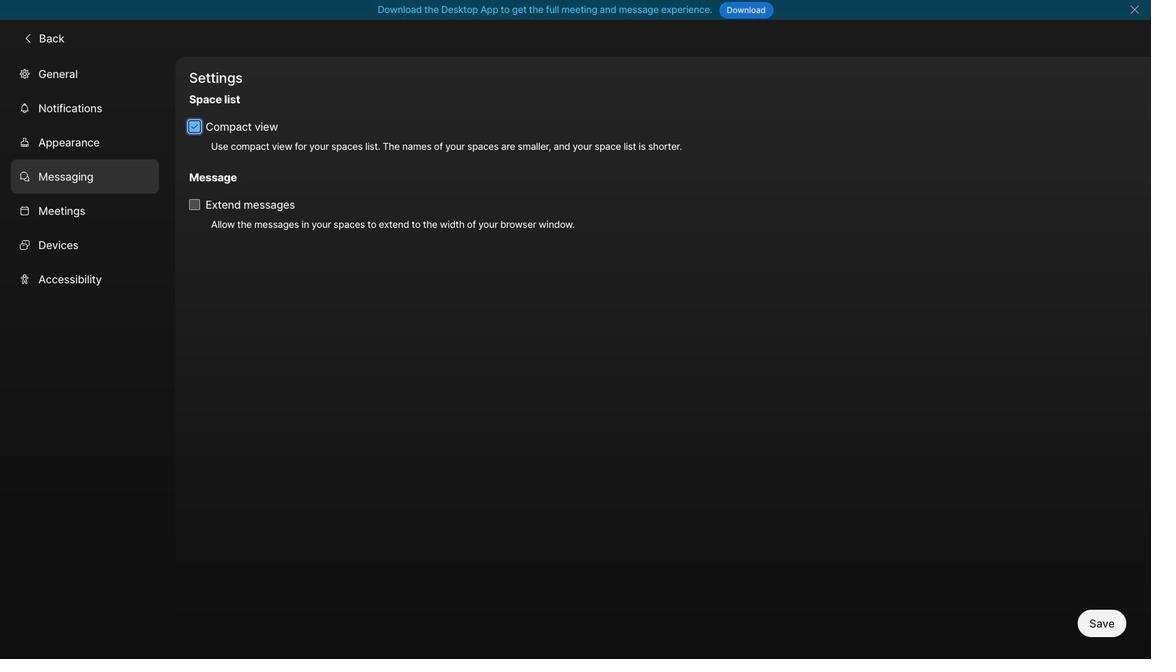 Task type: locate. For each thing, give the bounding box(es) containing it.
meetings tab
[[11, 194, 159, 228]]

notifications tab
[[11, 91, 159, 125]]

appearance tab
[[11, 125, 159, 159]]



Task type: vqa. For each thing, say whether or not it's contained in the screenshot.
tab list
no



Task type: describe. For each thing, give the bounding box(es) containing it.
accessibility tab
[[11, 262, 159, 296]]

messaging tab
[[11, 159, 159, 194]]

settings navigation
[[0, 57, 175, 660]]

devices tab
[[11, 228, 159, 262]]

cancel_16 image
[[1129, 4, 1140, 15]]

general tab
[[11, 57, 159, 91]]



